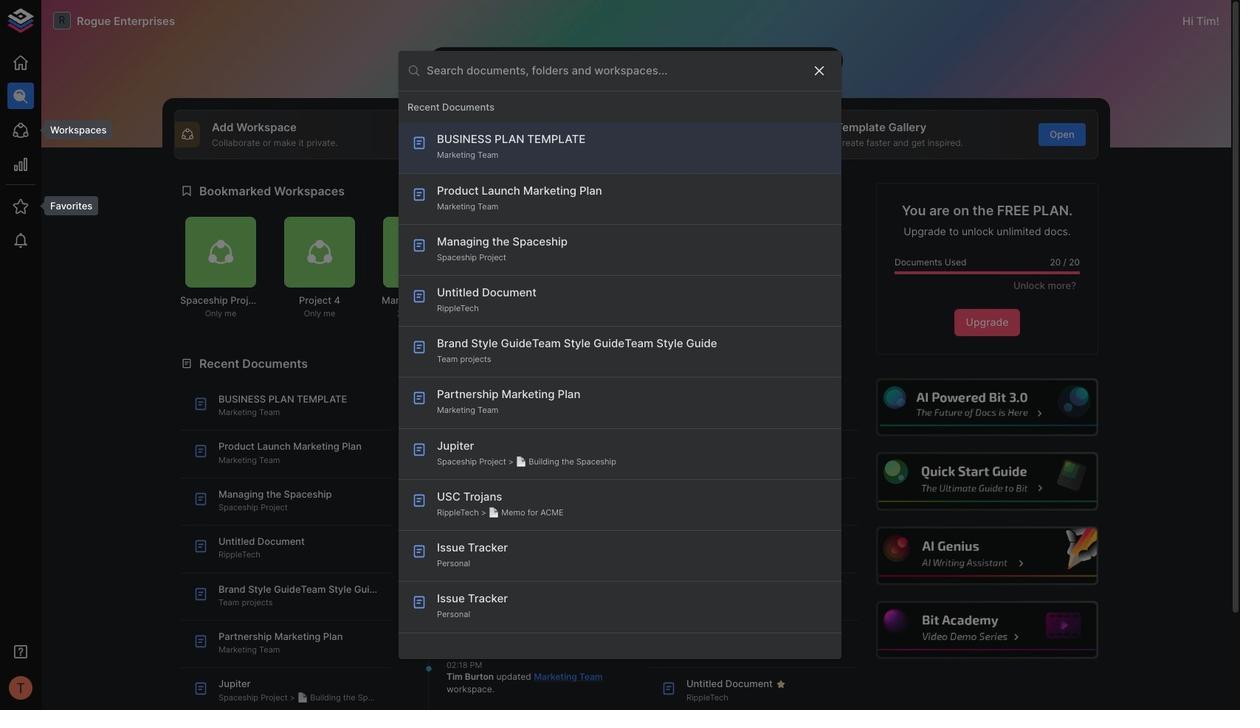 Task type: locate. For each thing, give the bounding box(es) containing it.
3 help image from the top
[[876, 527, 1098, 586]]

0 vertical spatial tooltip
[[34, 120, 113, 140]]

1 tooltip from the top
[[34, 120, 113, 140]]

2 tooltip from the top
[[34, 196, 98, 216]]

Search documents, folders and workspaces... text field
[[427, 59, 800, 82]]

dialog
[[399, 51, 841, 660]]

1 vertical spatial tooltip
[[34, 196, 98, 216]]

1 help image from the top
[[876, 378, 1098, 437]]

tooltip
[[34, 120, 113, 140], [34, 196, 98, 216]]

help image
[[876, 378, 1098, 437], [876, 453, 1098, 511], [876, 527, 1098, 586], [876, 602, 1098, 660]]



Task type: vqa. For each thing, say whether or not it's contained in the screenshot.
3rd 'HELP' image from the top of the page
yes



Task type: describe. For each thing, give the bounding box(es) containing it.
4 help image from the top
[[876, 602, 1098, 660]]

2 help image from the top
[[876, 453, 1098, 511]]



